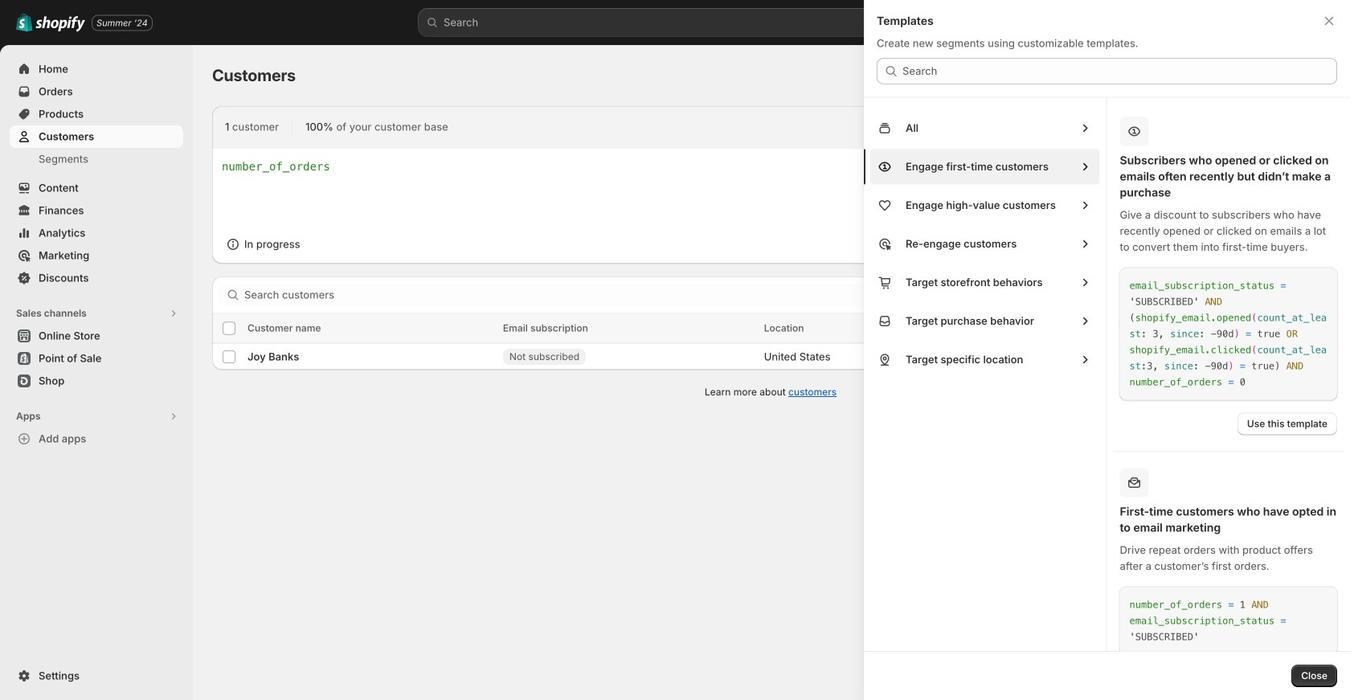 Task type: describe. For each thing, give the bounding box(es) containing it.
Search text field
[[903, 58, 1338, 84]]



Task type: vqa. For each thing, say whether or not it's contained in the screenshot.
DIALOG
no



Task type: locate. For each thing, give the bounding box(es) containing it.
alert
[[212, 225, 313, 264]]

shopify image
[[35, 16, 85, 32]]



